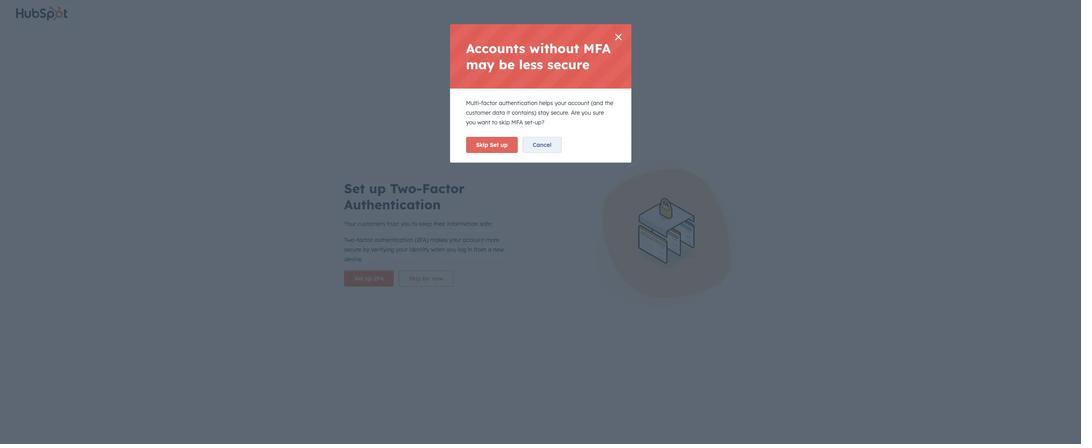 Task type: describe. For each thing, give the bounding box(es) containing it.
these preferences will only be applied to you. for account security settings please go to account settings.
[[370, 70, 650, 77]]

be right only
[[442, 70, 449, 77]]

up inside button
[[501, 141, 508, 149]]

factor for multi-factor authentication helps your account (and the customer data it contains) stay secure. are you sure you want to skip mfa set-up?
[[481, 100, 497, 107]]

add a trusted phone number add a phone number used to occasionally verify your identity and receive other security-related alerts. this phone number will never be used for sales or marketing purposes.
[[370, 197, 603, 219]]

accounts without mfa may be less secure
[[466, 40, 611, 73]]

makes
[[430, 236, 448, 244]]

log inside two-factor authentication (2fa) makes your account more secure by verifying your identity when you log in from a new device.
[[458, 246, 466, 253]]

security-
[[552, 206, 572, 212]]

reset
[[396, 290, 414, 298]]

1 vertical spatial number
[[400, 206, 418, 212]]

authentication for multi-factor authentication helps your account (and the customer data it contains) stay secure. are you sure you want to skip mfa set-up?
[[499, 100, 538, 107]]

identity inside two-factor authentication (2fa) makes your account more secure by verifying your identity when you log in from a new device.
[[409, 246, 429, 253]]

secure.
[[551, 109, 569, 116]]

apps,
[[507, 264, 519, 270]]

more
[[486, 236, 499, 244]]

account right for
[[502, 70, 523, 77]]

less
[[519, 56, 543, 73]]

0 vertical spatial security
[[525, 70, 546, 77]]

set up 2fa button
[[344, 271, 394, 287]]

set-
[[525, 119, 535, 126]]

2 vertical spatial phone
[[380, 213, 395, 219]]

set up two-factor authentication
[[344, 180, 465, 213]]

receive
[[521, 206, 538, 212]]

will inside add a trusted phone number add a phone number used to occasionally verify your identity and receive other security-related alerts. this phone number will never be used for sales or marketing purposes.
[[415, 213, 422, 219]]

skip set up
[[476, 141, 508, 149]]

factor
[[422, 180, 465, 196]]

text
[[370, 271, 379, 277]]

authentication for two-factor authentication
[[407, 232, 454, 240]]

types
[[370, 264, 382, 270]]

up?
[[535, 119, 545, 126]]

set for set up two-factor authentication
[[344, 180, 365, 196]]

be inside the accounts without mfa may be less secure
[[499, 56, 515, 73]]

two
[[599, 256, 607, 263]]

customer
[[466, 109, 491, 116]]

or
[[477, 213, 482, 219]]

in inside two-factor authentication (2fa) makes your account more secure by verifying your identity when you log in from a new device.
[[468, 246, 472, 253]]

information
[[447, 220, 478, 228]]

sure
[[593, 109, 604, 116]]

0 vertical spatial a
[[383, 197, 387, 204]]

you'll
[[542, 256, 553, 263]]

related
[[572, 206, 588, 212]]

to left the give
[[582, 256, 586, 263]]

account right go
[[604, 70, 626, 77]]

data
[[493, 109, 505, 116]]

to right go
[[597, 70, 603, 77]]

0 vertical spatial phone
[[410, 197, 428, 204]]

applied
[[450, 70, 470, 77]]

phone
[[396, 181, 416, 189]]

factor for two-factor authentication
[[386, 232, 405, 240]]

skip for skip set up
[[476, 141, 488, 149]]

set for set up two-factor authentication (2fa) two-factor authentication is an enhanced security measure. once enabled, you'll be required to give two types of identification when you log in to hubspot. security apps, such as google authenticator, and sms text message are supported.
[[370, 248, 379, 255]]

when inside set up two-factor authentication (2fa) two-factor authentication is an enhanced security measure. once enabled, you'll be required to give two types of identification when you log in to hubspot. security apps, such as google authenticator, and sms text message are supported.
[[421, 264, 433, 270]]

identification
[[390, 264, 420, 270]]

set up two-factor authentication (2fa) button
[[370, 246, 479, 256]]

want
[[477, 119, 491, 126]]

multi-
[[466, 100, 481, 107]]

supported.
[[411, 271, 435, 277]]

contains)
[[512, 109, 536, 116]]

mfa inside multi-factor authentication helps your account (and the customer data it contains) stay secure. are you sure you want to skip mfa set-up?
[[511, 119, 523, 126]]

this
[[370, 213, 379, 219]]

add a trusted phone number button
[[370, 196, 451, 205]]

for inside add a trusted phone number add a phone number used to occasionally verify your identity and receive other security-related alerts. this phone number will never be used for sales or marketing purposes.
[[456, 213, 463, 219]]

two-
[[390, 248, 403, 255]]

of
[[384, 264, 388, 270]]

to inside dialog
[[412, 220, 418, 228]]

stay
[[538, 109, 549, 116]]

0 vertical spatial will
[[420, 70, 428, 77]]

you inside two-factor authentication (2fa) makes your account more secure by verifying your identity when you log in from a new device.
[[447, 246, 456, 253]]

such
[[521, 264, 531, 270]]

number
[[418, 181, 444, 189]]

authentication up the identification
[[396, 256, 429, 263]]

verifying
[[371, 246, 394, 253]]

0 vertical spatial number
[[429, 197, 451, 204]]

skip for now button
[[399, 271, 454, 287]]

two- inside two-factor authentication (2fa) makes your account more secure by verifying your identity when you log in from a new device.
[[344, 236, 357, 244]]

give
[[588, 256, 597, 263]]

authentication for two-factor authentication (2fa) makes your account more secure by verifying your identity when you log in from a new device.
[[374, 236, 413, 244]]

your customers trust you to keep their information safe.
[[344, 220, 493, 228]]

two-factor authentication (2fa) makes your account more secure by verifying your identity when you log in from a new device.
[[344, 236, 504, 263]]

accounts
[[466, 40, 525, 56]]

multi-factor authentication helps your account (and the customer data it contains) stay secure. are you sure you want to skip mfa set-up?
[[466, 100, 613, 126]]

skip for now
[[409, 275, 444, 282]]

enabled,
[[521, 256, 540, 263]]

hubspot.
[[464, 264, 486, 270]]

may
[[466, 56, 495, 73]]

sales
[[464, 213, 476, 219]]

you.
[[479, 70, 490, 77]]

two- inside set up two-factor authentication (2fa) two-factor authentication is an enhanced security measure. once enabled, you'll be required to give two types of identification when you log in to hubspot. security apps, such as google authenticator, and sms text message are supported.
[[370, 256, 381, 263]]

up for set up 2fa
[[365, 275, 372, 282]]

sms
[[600, 264, 610, 270]]

trust
[[387, 220, 399, 228]]

the
[[605, 100, 613, 107]]

secure inside the accounts without mfa may be less secure
[[547, 56, 590, 73]]

you right are at top right
[[582, 109, 591, 116]]

2fa
[[374, 275, 384, 282]]

trusted phone number
[[370, 181, 444, 189]]

trusted
[[388, 197, 408, 204]]

and inside add a trusted phone number add a phone number used to occasionally verify your identity and receive other security-related alerts. this phone number will never be used for sales or marketing purposes.
[[511, 206, 520, 212]]

alerts.
[[589, 206, 603, 212]]

preferences
[[387, 70, 418, 77]]



Task type: locate. For each thing, give the bounding box(es) containing it.
account up from
[[463, 236, 484, 244]]

new
[[493, 246, 504, 253]]

authentication up contains)
[[499, 100, 538, 107]]

a left trusted
[[383, 197, 387, 204]]

you up enhanced
[[447, 246, 456, 253]]

set inside button
[[490, 141, 499, 149]]

1 vertical spatial (2fa)
[[464, 248, 479, 255]]

to left skip
[[492, 119, 498, 126]]

measure.
[[485, 256, 506, 263]]

in left from
[[468, 246, 472, 253]]

1 vertical spatial and
[[590, 264, 599, 270]]

two- up types
[[370, 256, 381, 263]]

0 vertical spatial when
[[431, 246, 445, 253]]

once
[[508, 256, 519, 263]]

1 vertical spatial skip
[[409, 275, 421, 282]]

skip
[[499, 119, 510, 126]]

(2fa) inside set up two-factor authentication (2fa) two-factor authentication is an enhanced security measure. once enabled, you'll be required to give two types of identification when you log in to hubspot. security apps, such as google authenticator, and sms text message are supported.
[[464, 248, 479, 255]]

skip for skip for now
[[409, 275, 421, 282]]

security up hubspot.
[[466, 256, 484, 263]]

to down enhanced
[[458, 264, 463, 270]]

to inside add a trusted phone number add a phone number used to occasionally verify your identity and receive other security-related alerts. this phone number will never be used for sales or marketing purposes.
[[432, 206, 436, 212]]

to up the never
[[432, 206, 436, 212]]

(2fa) up hubspot.
[[464, 248, 479, 255]]

used
[[419, 206, 430, 212], [444, 213, 455, 219]]

security inside set up two-factor authentication (2fa) two-factor authentication is an enhanced security measure. once enabled, you'll be required to give two types of identification when you log in to hubspot. security apps, such as google authenticator, and sms text message are supported.
[[466, 256, 484, 263]]

1 horizontal spatial and
[[590, 264, 599, 270]]

authentication
[[344, 196, 441, 213]]

be right you'll
[[554, 256, 560, 263]]

and
[[511, 206, 520, 212], [590, 264, 599, 270]]

number up 'trust'
[[396, 213, 413, 219]]

1 horizontal spatial identity
[[493, 206, 510, 212]]

in down enhanced
[[453, 264, 457, 270]]

hubspot image
[[13, 2, 23, 11]]

skip inside skip set up button
[[476, 141, 488, 149]]

1 vertical spatial will
[[415, 213, 422, 219]]

your up secure.
[[555, 100, 567, 107]]

your inside multi-factor authentication helps your account (and the customer data it contains) stay secure. are you sure you want to skip mfa set-up?
[[555, 100, 567, 107]]

1 vertical spatial log
[[444, 264, 451, 270]]

1 vertical spatial mfa
[[511, 119, 523, 126]]

a inside two-factor authentication (2fa) makes your account more secure by verifying your identity when you log in from a new device.
[[488, 246, 492, 253]]

and up purposes.
[[511, 206, 520, 212]]

trusted
[[370, 181, 394, 189]]

factor down 'trust'
[[386, 232, 405, 240]]

your right makes
[[449, 236, 461, 244]]

set inside button
[[354, 275, 363, 282]]

1 horizontal spatial (2fa)
[[464, 248, 479, 255]]

0 vertical spatial (2fa)
[[415, 236, 429, 244]]

phone
[[410, 197, 428, 204], [385, 206, 399, 212], [380, 213, 395, 219]]

set inside set up two-factor authentication (2fa) two-factor authentication is an enhanced security measure. once enabled, you'll be required to give two types of identification when you log in to hubspot. security apps, such as google authenticator, and sms text message are supported.
[[370, 248, 379, 255]]

0 horizontal spatial secure
[[344, 246, 361, 253]]

authentication up two-
[[374, 236, 413, 244]]

mfa left close image
[[583, 40, 611, 56]]

authentication up an
[[421, 248, 463, 255]]

0 vertical spatial add
[[370, 197, 381, 204]]

your
[[344, 220, 356, 228]]

log inside set up two-factor authentication (2fa) two-factor authentication is an enhanced security measure. once enabled, you'll be required to give two types of identification when you log in to hubspot. security apps, such as google authenticator, and sms text message are supported.
[[444, 264, 451, 270]]

set up two-factor authentication dialog
[[0, 0, 1081, 445]]

settings
[[547, 70, 568, 77]]

set left trusted
[[344, 180, 365, 196]]

1 vertical spatial in
[[453, 264, 457, 270]]

log down enhanced
[[444, 264, 451, 270]]

account
[[502, 70, 523, 77], [604, 70, 626, 77], [568, 100, 590, 107], [463, 236, 484, 244]]

and down the give
[[590, 264, 599, 270]]

up down skip
[[501, 141, 508, 149]]

1 horizontal spatial used
[[444, 213, 455, 219]]

factor
[[481, 100, 497, 107], [386, 232, 405, 240], [357, 236, 373, 244], [403, 248, 420, 255], [381, 256, 395, 263]]

1 vertical spatial when
[[421, 264, 433, 270]]

you inside set up two-factor authentication (2fa) two-factor authentication is an enhanced security measure. once enabled, you'll be required to give two types of identification when you log in to hubspot. security apps, such as google authenticator, and sms text message are supported.
[[435, 264, 443, 270]]

up inside set up two-factor authentication
[[369, 180, 386, 196]]

account up are at top right
[[568, 100, 590, 107]]

authentication down keep
[[407, 232, 454, 240]]

go
[[589, 70, 596, 77]]

without
[[529, 40, 579, 56]]

set inside set up two-factor authentication
[[344, 180, 365, 196]]

phone up 'trust'
[[380, 213, 395, 219]]

1 add from the top
[[370, 197, 381, 204]]

(and
[[591, 100, 603, 107]]

it
[[507, 109, 510, 116]]

up left two-
[[381, 248, 388, 255]]

your up or
[[481, 206, 491, 212]]

helps
[[539, 100, 553, 107]]

up for set up two-factor authentication (2fa) two-factor authentication is an enhanced security measure. once enabled, you'll be required to give two types of identification when you log in to hubspot. security apps, such as google authenticator, and sms text message are supported.
[[381, 248, 388, 255]]

add
[[370, 197, 381, 204], [370, 206, 379, 212]]

0 vertical spatial used
[[419, 206, 430, 212]]

set
[[490, 141, 499, 149], [344, 180, 365, 196], [370, 248, 379, 255], [354, 275, 363, 282]]

skip inside skip for now button
[[409, 275, 421, 282]]

to left keep
[[412, 220, 418, 228]]

security
[[487, 264, 505, 270]]

when
[[431, 246, 445, 253], [421, 264, 433, 270]]

phone down trusted
[[385, 206, 399, 212]]

now
[[432, 275, 444, 282]]

0 vertical spatial identity
[[493, 206, 510, 212]]

cancel button
[[523, 137, 562, 153]]

0 horizontal spatial used
[[419, 206, 430, 212]]

factor inside multi-factor authentication helps your account (and the customer data it contains) stay secure. are you sure you want to skip mfa set-up?
[[481, 100, 497, 107]]

1 vertical spatial used
[[444, 213, 455, 219]]

and inside set up two-factor authentication (2fa) two-factor authentication is an enhanced security measure. once enabled, you'll be required to give two types of identification when you log in to hubspot. security apps, such as google authenticator, and sms text message are supported.
[[590, 264, 599, 270]]

0 vertical spatial in
[[468, 246, 472, 253]]

a up the customers
[[380, 206, 383, 212]]

for inside button
[[423, 275, 431, 282]]

will up your customers trust you to keep their information safe.
[[415, 213, 422, 219]]

up left 2fa
[[365, 275, 372, 282]]

an
[[435, 256, 441, 263]]

0 horizontal spatial in
[[453, 264, 457, 270]]

account inside multi-factor authentication helps your account (and the customer data it contains) stay secure. are you sure you want to skip mfa set-up?
[[568, 100, 590, 107]]

two- down the customers
[[370, 232, 386, 240]]

set right by
[[370, 248, 379, 255]]

you down an
[[435, 264, 443, 270]]

settings.
[[627, 70, 650, 77]]

identity inside add a trusted phone number add a phone number used to occasionally verify your identity and receive other security-related alerts. this phone number will never be used for sales or marketing purposes.
[[493, 206, 510, 212]]

to left you.
[[472, 70, 477, 77]]

for up information
[[456, 213, 463, 219]]

factor for two-factor authentication (2fa) makes your account more secure by verifying your identity when you log in from a new device.
[[357, 236, 373, 244]]

when inside two-factor authentication (2fa) makes your account more secure by verifying your identity when you log in from a new device.
[[431, 246, 445, 253]]

set down want
[[490, 141, 499, 149]]

1 vertical spatial a
[[380, 206, 383, 212]]

purposes.
[[508, 213, 530, 219]]

for
[[491, 70, 500, 77]]

when up supported.
[[421, 264, 433, 270]]

enhanced
[[443, 256, 465, 263]]

these
[[370, 70, 385, 77]]

0 horizontal spatial log
[[444, 264, 451, 270]]

to
[[472, 70, 477, 77], [597, 70, 603, 77], [492, 119, 498, 126], [432, 206, 436, 212], [412, 220, 418, 228], [582, 256, 586, 263], [458, 264, 463, 270]]

please
[[570, 70, 587, 77]]

mfa
[[583, 40, 611, 56], [511, 119, 523, 126]]

other
[[539, 206, 551, 212]]

1 vertical spatial phone
[[385, 206, 399, 212]]

skip
[[476, 141, 488, 149], [409, 275, 421, 282]]

as
[[532, 264, 538, 270]]

identity
[[493, 206, 510, 212], [409, 246, 429, 253]]

0 horizontal spatial skip
[[409, 275, 421, 282]]

up up this
[[369, 180, 386, 196]]

your
[[555, 100, 567, 107], [481, 206, 491, 212], [449, 236, 461, 244], [396, 246, 408, 253]]

google
[[539, 264, 555, 270]]

accounts without mfa may be less secure dialog
[[450, 24, 631, 163]]

(2fa)
[[415, 236, 429, 244], [464, 248, 479, 255]]

(2fa) up set up two-factor authentication (2fa) button
[[415, 236, 429, 244]]

two- up trusted
[[390, 180, 422, 196]]

by
[[363, 246, 370, 253]]

you right 'trust'
[[401, 220, 411, 228]]

1 horizontal spatial for
[[456, 213, 463, 219]]

your down two-factor authentication
[[396, 246, 408, 253]]

0 vertical spatial log
[[458, 246, 466, 253]]

be inside add a trusted phone number add a phone number used to occasionally verify your identity and receive other security-related alerts. this phone number will never be used for sales or marketing purposes.
[[437, 213, 443, 219]]

secure inside two-factor authentication (2fa) makes your account more secure by verifying your identity when you log in from a new device.
[[344, 246, 361, 253]]

a
[[383, 197, 387, 204], [380, 206, 383, 212], [488, 246, 492, 253]]

security left settings
[[525, 70, 546, 77]]

from
[[474, 246, 487, 253]]

0 horizontal spatial for
[[423, 275, 431, 282]]

mfa inside the accounts without mfa may be less secure
[[583, 40, 611, 56]]

2 vertical spatial number
[[396, 213, 413, 219]]

number
[[429, 197, 451, 204], [400, 206, 418, 212], [396, 213, 413, 219]]

occasionally
[[438, 206, 466, 212]]

marketing
[[483, 213, 506, 219]]

2 add from the top
[[370, 206, 379, 212]]

used down occasionally
[[444, 213, 455, 219]]

authentication inside two-factor authentication (2fa) makes your account more secure by verifying your identity when you log in from a new device.
[[374, 236, 413, 244]]

0 horizontal spatial security
[[466, 256, 484, 263]]

log up enhanced
[[458, 246, 466, 253]]

is
[[430, 256, 434, 263]]

device.
[[344, 256, 363, 263]]

security
[[525, 70, 546, 77], [466, 256, 484, 263]]

factor up by
[[357, 236, 373, 244]]

0 horizontal spatial and
[[511, 206, 520, 212]]

when down makes
[[431, 246, 445, 253]]

0 vertical spatial for
[[456, 213, 463, 219]]

skip down want
[[476, 141, 488, 149]]

factor up 'data'
[[481, 100, 497, 107]]

two-
[[390, 180, 422, 196], [370, 232, 386, 240], [344, 236, 357, 244], [370, 256, 381, 263]]

1 vertical spatial add
[[370, 206, 379, 212]]

two- inside set up two-factor authentication
[[390, 180, 422, 196]]

close image
[[615, 34, 622, 40]]

be up 'their'
[[437, 213, 443, 219]]

factor down two-factor authentication
[[403, 248, 420, 255]]

are
[[402, 271, 409, 277]]

up inside button
[[365, 275, 372, 282]]

authentication
[[499, 100, 538, 107], [407, 232, 454, 240], [374, 236, 413, 244], [421, 248, 463, 255], [396, 256, 429, 263]]

will left only
[[420, 70, 428, 77]]

0 horizontal spatial identity
[[409, 246, 429, 253]]

a left new on the left bottom of the page
[[488, 246, 492, 253]]

Email address text field
[[370, 109, 515, 125]]

1 horizontal spatial skip
[[476, 141, 488, 149]]

authentication inside multi-factor authentication helps your account (and the customer data it contains) stay secure. are you sure you want to skip mfa set-up?
[[499, 100, 538, 107]]

2 vertical spatial a
[[488, 246, 492, 253]]

secure
[[547, 56, 590, 73], [344, 246, 361, 253]]

for left 'now'
[[423, 275, 431, 282]]

set up 2fa
[[354, 275, 384, 282]]

1 horizontal spatial in
[[468, 246, 472, 253]]

factor inside two-factor authentication (2fa) makes your account more secure by verifying your identity when you log in from a new device.
[[357, 236, 373, 244]]

0 vertical spatial secure
[[547, 56, 590, 73]]

are
[[571, 109, 580, 116]]

1 horizontal spatial mfa
[[583, 40, 611, 56]]

0 vertical spatial and
[[511, 206, 520, 212]]

mfa down contains)
[[511, 119, 523, 126]]

1 vertical spatial for
[[423, 275, 431, 282]]

to inside multi-factor authentication helps your account (and the customer data it contains) stay secure. are you sure you want to skip mfa set-up?
[[492, 119, 498, 126]]

0 horizontal spatial (2fa)
[[415, 236, 429, 244]]

two- down your
[[344, 236, 357, 244]]

set up two-factor authentication (2fa) two-factor authentication is an enhanced security measure. once enabled, you'll be required to give two types of identification when you log in to hubspot. security apps, such as google authenticator, and sms text message are supported.
[[370, 248, 610, 277]]

customers
[[358, 220, 385, 228]]

required
[[562, 256, 580, 263]]

up inside set up two-factor authentication (2fa) two-factor authentication is an enhanced security measure. once enabled, you'll be required to give two types of identification when you log in to hubspot. security apps, such as google authenticator, and sms text message are supported.
[[381, 248, 388, 255]]

1 horizontal spatial secure
[[547, 56, 590, 73]]

phone up the never
[[410, 197, 428, 204]]

number down factor
[[429, 197, 451, 204]]

0 horizontal spatial mfa
[[511, 119, 523, 126]]

0 vertical spatial mfa
[[583, 40, 611, 56]]

session reset
[[370, 290, 414, 298]]

used up the never
[[419, 206, 430, 212]]

set left text
[[354, 275, 363, 282]]

authenticator,
[[557, 264, 589, 270]]

in inside set up two-factor authentication (2fa) two-factor authentication is an enhanced security measure. once enabled, you'll be required to give two types of identification when you log in to hubspot. security apps, such as google authenticator, and sms text message are supported.
[[453, 264, 457, 270]]

you down customer
[[466, 119, 476, 126]]

up
[[501, 141, 508, 149], [369, 180, 386, 196], [381, 248, 388, 255], [365, 275, 372, 282]]

number down add a trusted phone number 'button'
[[400, 206, 418, 212]]

message
[[380, 271, 401, 277]]

your inside add a trusted phone number add a phone number used to occasionally verify your identity and receive other security-related alerts. this phone number will never be used for sales or marketing purposes.
[[481, 206, 491, 212]]

skip down the identification
[[409, 275, 421, 282]]

(2fa) inside two-factor authentication (2fa) makes your account more secure by verifying your identity when you log in from a new device.
[[415, 236, 429, 244]]

be inside set up two-factor authentication (2fa) two-factor authentication is an enhanced security measure. once enabled, you'll be required to give two types of identification when you log in to hubspot. security apps, such as google authenticator, and sms text message are supported.
[[554, 256, 560, 263]]

1 horizontal spatial log
[[458, 246, 466, 253]]

0 vertical spatial skip
[[476, 141, 488, 149]]

keep
[[419, 220, 432, 228]]

account inside two-factor authentication (2fa) makes your account more secure by verifying your identity when you log in from a new device.
[[463, 236, 484, 244]]

1 vertical spatial security
[[466, 256, 484, 263]]

session
[[370, 290, 394, 298]]

up for set up two-factor authentication
[[369, 180, 386, 196]]

verify
[[467, 206, 480, 212]]

you
[[582, 109, 591, 116], [466, 119, 476, 126], [401, 220, 411, 228], [447, 246, 456, 253], [435, 264, 443, 270]]

identity up marketing
[[493, 206, 510, 212]]

be left less
[[499, 56, 515, 73]]

safe.
[[480, 220, 493, 228]]

cancel
[[533, 141, 552, 149]]

1 vertical spatial secure
[[344, 246, 361, 253]]

identity down two-factor authentication
[[409, 246, 429, 253]]

set for set up 2fa
[[354, 275, 363, 282]]

factor up the of
[[381, 256, 395, 263]]

1 vertical spatial identity
[[409, 246, 429, 253]]

1 horizontal spatial security
[[525, 70, 546, 77]]



Task type: vqa. For each thing, say whether or not it's contained in the screenshot.
second Press To Sort. element from the left
no



